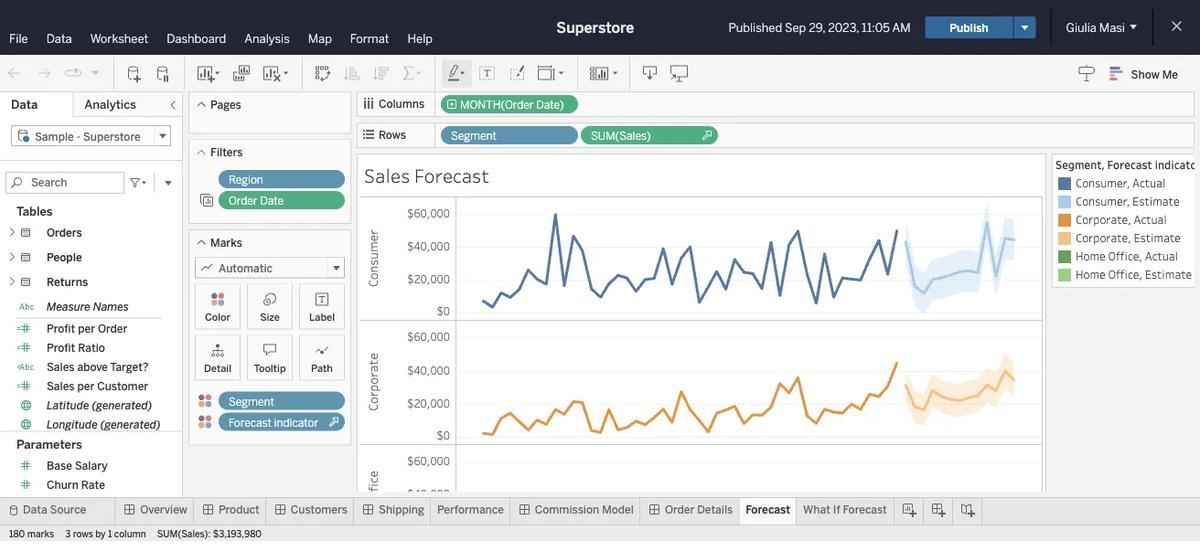 Task type: vqa. For each thing, say whether or not it's contained in the screenshot.
Skip to Content link
no



Task type: describe. For each thing, give the bounding box(es) containing it.
ratio
[[78, 342, 105, 355]]

source
[[50, 504, 86, 517]]

marks
[[27, 529, 54, 540]]

help
[[408, 31, 433, 46]]

published
[[729, 20, 782, 35]]

publish button
[[925, 16, 1013, 38]]

sum(sales)
[[591, 129, 651, 143]]

profit ratio
[[47, 342, 105, 355]]

2 vertical spatial data
[[23, 504, 47, 517]]

size
[[260, 311, 280, 323]]

worksheet
[[90, 31, 148, 46]]

giulia masi
[[1066, 20, 1125, 35]]

data source
[[23, 504, 86, 517]]

latitude
[[47, 399, 89, 413]]

2023,
[[828, 20, 859, 35]]

shipping
[[379, 504, 424, 517]]

base
[[47, 459, 72, 472]]

consumer, actual
[[1076, 176, 1166, 191]]

collapse image
[[167, 100, 178, 111]]

longitude
[[47, 418, 98, 432]]

rate for churn rate
[[81, 478, 105, 492]]

overview
[[140, 504, 187, 517]]

redo image
[[35, 65, 53, 83]]

actual for corporate, actual
[[1134, 212, 1167, 227]]

profit for profit per order
[[47, 322, 75, 336]]

consumer, estimate option
[[1056, 193, 1200, 211]]

estimate for consumer, estimate
[[1133, 194, 1180, 209]]

home office, actual option
[[1056, 248, 1200, 266]]

totals image
[[402, 65, 424, 83]]

what if forecast
[[803, 504, 887, 517]]

map
[[308, 31, 332, 46]]

sep
[[785, 20, 806, 35]]

forecast down month(order
[[414, 163, 489, 188]]

marks
[[210, 236, 242, 249]]

swap rows and columns image
[[314, 65, 332, 83]]

product
[[219, 504, 260, 517]]

office, for actual
[[1108, 249, 1143, 264]]

path
[[311, 362, 333, 375]]

profit for profit ratio
[[47, 342, 75, 355]]

month(order date)
[[460, 98, 564, 112]]

details
[[697, 504, 733, 517]]

commission model
[[535, 504, 634, 517]]

1 vertical spatial data
[[11, 97, 38, 112]]

churn rate
[[47, 478, 105, 492]]

format workbook image
[[508, 65, 526, 83]]

estimate for corporate, estimate
[[1134, 231, 1181, 246]]

0 horizontal spatial indicator
[[274, 416, 319, 430]]

what
[[803, 504, 831, 517]]

people
[[47, 251, 82, 264]]

customer
[[97, 380, 148, 393]]

customers
[[291, 504, 348, 517]]

measure names
[[47, 300, 129, 314]]

measure
[[47, 300, 90, 314]]

undo image
[[5, 65, 24, 83]]

home office, estimate option
[[1056, 266, 1200, 285]]

sum(sales):
[[157, 529, 211, 540]]

date
[[260, 194, 284, 208]]

show/hide cards image
[[589, 65, 618, 83]]

forecast right the if
[[843, 504, 887, 517]]

giulia
[[1066, 20, 1097, 35]]

0 vertical spatial data
[[46, 31, 72, 46]]

base salary
[[47, 459, 108, 472]]

target?
[[110, 361, 149, 374]]

order for order details
[[665, 504, 695, 517]]

sort ascending image
[[343, 65, 361, 83]]

corporate, for corporate, estimate
[[1076, 231, 1132, 246]]

home office, actual
[[1076, 249, 1178, 264]]

corporate, for corporate, actual
[[1076, 212, 1132, 227]]

forecast down tooltip
[[229, 416, 272, 430]]

forecast left what in the right of the page
[[746, 504, 791, 517]]

salary
[[75, 459, 108, 472]]

show mark labels image
[[478, 65, 497, 83]]

order details
[[665, 504, 733, 517]]

sales for sales per customer
[[47, 380, 75, 393]]

superstore
[[557, 19, 634, 36]]

home for home office, actual
[[1076, 249, 1106, 264]]

orders
[[47, 226, 82, 240]]

new worksheet image
[[196, 65, 221, 83]]

published sep 29, 2023, 11:05 am
[[729, 20, 911, 35]]

0 horizontal spatial replay animation image
[[64, 64, 82, 83]]

2 vertical spatial actual
[[1145, 249, 1178, 264]]

consumer, estimate
[[1076, 194, 1180, 209]]

$3,193,980
[[213, 529, 262, 540]]

corporate, actual
[[1076, 212, 1167, 227]]

(generated) for latitude (generated)
[[92, 399, 152, 413]]

am
[[892, 20, 911, 35]]

consumer, for consumer, estimate
[[1076, 194, 1130, 209]]

office, for estimate
[[1108, 267, 1143, 282]]

longitude (generated)
[[47, 418, 161, 432]]

tables
[[16, 204, 53, 219]]



Task type: locate. For each thing, give the bounding box(es) containing it.
order down region in the left top of the page
[[229, 194, 258, 208]]

applies to selected worksheets with same data source image
[[199, 193, 214, 208]]

Corporate, Segment. Press Space to toggle selection. Press Escape to go back to the left margin. Use arrow keys to navigate headers text field
[[360, 320, 386, 445]]

parameters
[[16, 437, 82, 452]]

segment up forecast indicator
[[229, 395, 274, 409]]

per for customer
[[77, 380, 94, 393]]

1 horizontal spatial rate
[[114, 498, 138, 511]]

order down names
[[98, 322, 127, 336]]

1 vertical spatial estimate
[[1134, 231, 1181, 246]]

sales above target?
[[47, 361, 149, 374]]

0 horizontal spatial commission
[[47, 498, 111, 511]]

actual for consumer, actual
[[1133, 176, 1166, 191]]

commission for commission rate
[[47, 498, 111, 511]]

forecast indicator
[[229, 416, 319, 430]]

rows
[[379, 129, 406, 142]]

profit down measure
[[47, 322, 75, 336]]

per for order
[[78, 322, 95, 336]]

180
[[9, 529, 25, 540]]

detail
[[204, 362, 232, 375]]

actual up home office, estimate
[[1145, 249, 1178, 264]]

column
[[114, 529, 146, 540]]

11:05
[[862, 20, 890, 35]]

above
[[77, 361, 108, 374]]

2 horizontal spatial order
[[665, 504, 695, 517]]

order date
[[229, 194, 284, 208]]

region
[[229, 173, 263, 187]]

0 horizontal spatial segment
[[229, 395, 274, 409]]

if
[[833, 504, 841, 517]]

estimate down home office, actual option
[[1145, 267, 1192, 282]]

1 vertical spatial corporate,
[[1076, 231, 1132, 246]]

sales down profit ratio
[[47, 361, 75, 374]]

3
[[65, 529, 71, 540]]

1 vertical spatial segment
[[229, 395, 274, 409]]

commission down churn rate
[[47, 498, 111, 511]]

2 vertical spatial order
[[665, 504, 695, 517]]

estimate down consumer, actual option
[[1133, 194, 1180, 209]]

per
[[78, 322, 95, 336], [77, 380, 94, 393]]

consumer,
[[1076, 176, 1130, 191], [1076, 194, 1130, 209]]

consumer, for consumer, actual
[[1076, 176, 1130, 191]]

1 vertical spatial actual
[[1134, 212, 1167, 227]]

(generated) down customer
[[92, 399, 152, 413]]

0 vertical spatial estimate
[[1133, 194, 1180, 209]]

sales up latitude
[[47, 380, 75, 393]]

0 vertical spatial profit
[[47, 322, 75, 336]]

publish
[[950, 21, 989, 34]]

consumer, actual option
[[1056, 175, 1200, 193]]

1 vertical spatial per
[[77, 380, 94, 393]]

order left details
[[665, 504, 695, 517]]

replay animation image
[[64, 64, 82, 83], [90, 67, 101, 78]]

model
[[602, 504, 634, 517]]

sales per customer
[[47, 380, 148, 393]]

replay animation image up analytics
[[90, 67, 101, 78]]

2 home from the top
[[1076, 267, 1106, 282]]

data down undo icon
[[11, 97, 38, 112]]

segment
[[451, 129, 497, 143], [229, 395, 274, 409]]

sales down rows
[[364, 163, 410, 188]]

indicator up consumer, actual option
[[1155, 157, 1200, 172]]

home for home office, estimate
[[1076, 267, 1106, 282]]

latitude (generated)
[[47, 399, 152, 413]]

2 vertical spatial estimate
[[1145, 267, 1192, 282]]

indicator
[[1155, 157, 1200, 172], [274, 416, 319, 430]]

data
[[46, 31, 72, 46], [11, 97, 38, 112], [23, 504, 47, 517]]

dashboard
[[167, 31, 226, 46]]

sort descending image
[[372, 65, 391, 83]]

pause auto updates image
[[155, 65, 173, 83]]

corporate,
[[1076, 212, 1132, 227], [1076, 231, 1132, 246]]

2 profit from the top
[[47, 342, 75, 355]]

(generated)
[[92, 399, 152, 413], [100, 418, 161, 432]]

(generated) down the latitude (generated)
[[100, 418, 161, 432]]

new data source image
[[125, 65, 144, 83]]

data guide image
[[1078, 64, 1097, 82]]

Consumer, Segment. Press Space to toggle selection. Press Escape to go back to the left margin. Use arrow keys to navigate headers text field
[[360, 197, 386, 320]]

1 consumer, from the top
[[1076, 176, 1130, 191]]

rate up column
[[114, 498, 138, 511]]

indicator down path
[[274, 416, 319, 430]]

1 home from the top
[[1076, 249, 1106, 264]]

show
[[1131, 67, 1160, 81]]

open and edit this workbook in tableau desktop image
[[671, 65, 689, 83]]

segment,
[[1056, 157, 1105, 172]]

download image
[[641, 65, 660, 83]]

2 corporate, from the top
[[1076, 231, 1132, 246]]

corporate, estimate option
[[1056, 230, 1200, 248]]

1 profit from the top
[[47, 322, 75, 336]]

1 corporate, from the top
[[1076, 212, 1132, 227]]

estimate
[[1133, 194, 1180, 209], [1134, 231, 1181, 246], [1145, 267, 1192, 282]]

3 rows by 1 column
[[65, 529, 146, 540]]

segment, forecast indicator
[[1056, 157, 1200, 172]]

home
[[1076, 249, 1106, 264], [1076, 267, 1106, 282]]

commission for commission model
[[535, 504, 599, 517]]

1 vertical spatial order
[[98, 322, 127, 336]]

replay animation image right redo image
[[64, 64, 82, 83]]

pages
[[210, 98, 241, 111]]

0 vertical spatial (generated)
[[92, 399, 152, 413]]

home down corporate, estimate option at right
[[1076, 249, 1106, 264]]

corporate, estimate
[[1076, 231, 1181, 246]]

0 vertical spatial segment
[[451, 129, 497, 143]]

highlight image
[[446, 65, 468, 83]]

sum(sales): $3,193,980
[[157, 529, 262, 540]]

rate
[[81, 478, 105, 492], [114, 498, 138, 511]]

format
[[350, 31, 389, 46]]

1 vertical spatial office,
[[1108, 267, 1143, 282]]

estimate down corporate, actual option
[[1134, 231, 1181, 246]]

marks. press enter to open the view data window.. use arrow keys to navigate data visualization elements. image
[[456, 197, 1043, 542]]

consumer, down "consumer, actual"
[[1076, 194, 1130, 209]]

fit image
[[537, 65, 566, 83]]

rows
[[73, 529, 93, 540]]

1 horizontal spatial commission
[[535, 504, 599, 517]]

1 horizontal spatial indicator
[[1155, 157, 1200, 172]]

sales for sales forecast
[[364, 163, 410, 188]]

returns
[[47, 276, 88, 289]]

data up redo image
[[46, 31, 72, 46]]

office, down corporate, estimate option at right
[[1108, 249, 1143, 264]]

1 vertical spatial rate
[[114, 498, 138, 511]]

1 vertical spatial profit
[[47, 342, 75, 355]]

0 horizontal spatial order
[[98, 322, 127, 336]]

180 marks
[[9, 529, 54, 540]]

0 vertical spatial home
[[1076, 249, 1106, 264]]

label
[[309, 311, 335, 323]]

date)
[[536, 98, 564, 112]]

tooltip
[[254, 362, 286, 375]]

color
[[205, 311, 231, 323]]

profit per order
[[47, 322, 127, 336]]

commission
[[47, 498, 111, 511], [535, 504, 599, 517]]

profit left ratio
[[47, 342, 75, 355]]

forecast
[[1107, 157, 1153, 172], [414, 163, 489, 188], [229, 416, 272, 430], [746, 504, 791, 517], [843, 504, 887, 517]]

filters
[[210, 146, 243, 159]]

0 vertical spatial indicator
[[1155, 157, 1200, 172]]

Home Office, Segment. Press Space to toggle selection. Press Escape to go back to the left margin. Use arrow keys to navigate headers text field
[[360, 445, 386, 542]]

office,
[[1108, 249, 1143, 264], [1108, 267, 1143, 282]]

per up ratio
[[78, 322, 95, 336]]

1 vertical spatial sales
[[47, 361, 75, 374]]

performance
[[437, 504, 504, 517]]

1 vertical spatial (generated)
[[100, 418, 161, 432]]

analytics
[[84, 97, 136, 112]]

churn
[[47, 478, 79, 492]]

duplicate image
[[232, 65, 251, 83]]

columns
[[379, 97, 425, 111]]

month(order
[[460, 98, 534, 112]]

0 vertical spatial sales
[[364, 163, 410, 188]]

1 office, from the top
[[1108, 249, 1143, 264]]

1 horizontal spatial order
[[229, 194, 258, 208]]

corporate, down consumer, estimate option
[[1076, 212, 1132, 227]]

forecast up consumer, actual option
[[1107, 157, 1153, 172]]

commission rate
[[47, 498, 138, 511]]

order for order date
[[229, 194, 258, 208]]

Search text field
[[5, 172, 124, 194]]

per down above
[[77, 380, 94, 393]]

1 vertical spatial home
[[1076, 267, 1106, 282]]

file
[[9, 31, 28, 46]]

actual down consumer, estimate option
[[1134, 212, 1167, 227]]

actual down segment, forecast indicator at right
[[1133, 176, 1166, 191]]

corporate, down "corporate, actual"
[[1076, 231, 1132, 246]]

office, down home office, actual option
[[1108, 267, 1143, 282]]

0 vertical spatial office,
[[1108, 249, 1143, 264]]

masi
[[1100, 20, 1125, 35]]

rate up commission rate
[[81, 478, 105, 492]]

1 vertical spatial consumer,
[[1076, 194, 1130, 209]]

1
[[108, 529, 112, 540]]

data up 180 marks
[[23, 504, 47, 517]]

clear sheet image
[[262, 65, 291, 83]]

29,
[[809, 20, 826, 35]]

names
[[93, 300, 129, 314]]

commission left 'model'
[[535, 504, 599, 517]]

0 horizontal spatial rate
[[81, 478, 105, 492]]

rate for commission rate
[[114, 498, 138, 511]]

sales forecast
[[364, 163, 489, 188]]

2 vertical spatial sales
[[47, 380, 75, 393]]

1 horizontal spatial replay animation image
[[90, 67, 101, 78]]

segment down month(order
[[451, 129, 497, 143]]

show me
[[1131, 67, 1178, 81]]

1 horizontal spatial segment
[[451, 129, 497, 143]]

0 vertical spatial consumer,
[[1076, 176, 1130, 191]]

sales for sales above target?
[[47, 361, 75, 374]]

corporate, actual option
[[1056, 211, 1200, 230]]

by
[[95, 529, 106, 540]]

consumer, down segment,
[[1076, 176, 1130, 191]]

2 consumer, from the top
[[1076, 194, 1130, 209]]

sales
[[364, 163, 410, 188], [47, 361, 75, 374], [47, 380, 75, 393]]

0 vertical spatial actual
[[1133, 176, 1166, 191]]

show me button
[[1102, 59, 1195, 88]]

0 vertical spatial rate
[[81, 478, 105, 492]]

0 vertical spatial corporate,
[[1076, 212, 1132, 227]]

analysis
[[245, 31, 290, 46]]

0 vertical spatial per
[[78, 322, 95, 336]]

1 vertical spatial indicator
[[274, 416, 319, 430]]

0 vertical spatial order
[[229, 194, 258, 208]]

(generated) for longitude (generated)
[[100, 418, 161, 432]]

actual
[[1133, 176, 1166, 191], [1134, 212, 1167, 227], [1145, 249, 1178, 264]]

home down home office, actual
[[1076, 267, 1106, 282]]

2 office, from the top
[[1108, 267, 1143, 282]]



